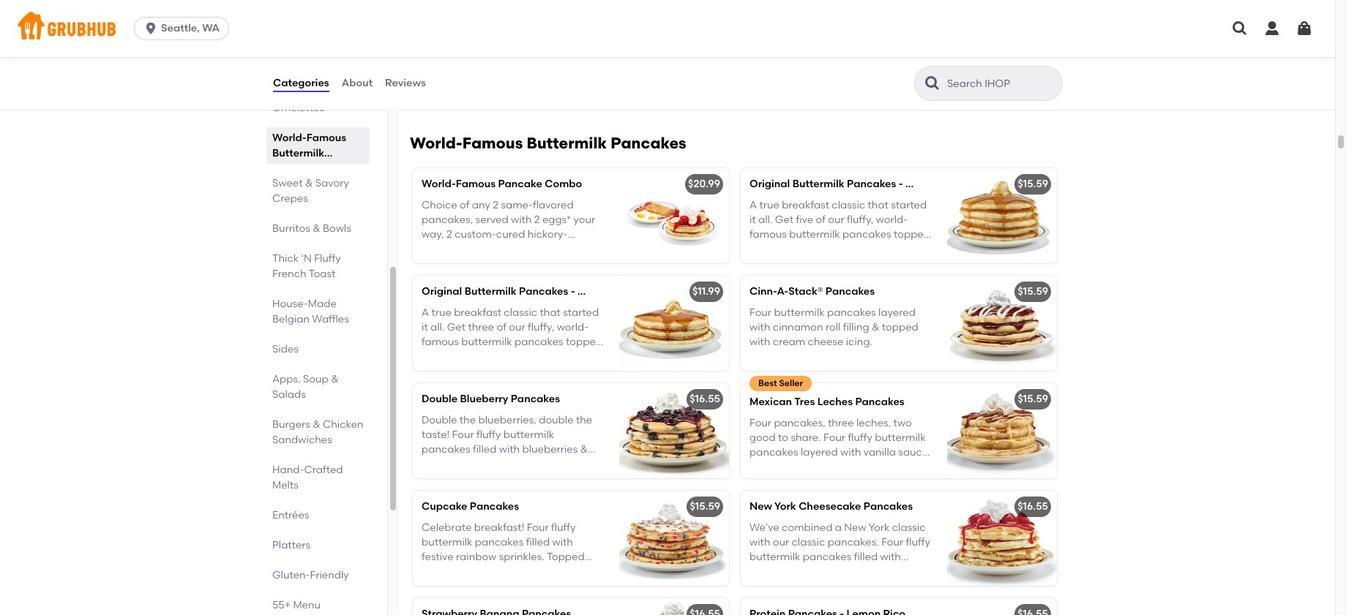 Task type: vqa. For each thing, say whether or not it's contained in the screenshot.
& within "APPS, SOUP & SALADS"
yes



Task type: locate. For each thing, give the bounding box(es) containing it.
white
[[498, 39, 525, 51]]

buttermilk up five
[[793, 178, 845, 191]]

buttermilk up blueberries
[[504, 429, 554, 441]]

fluffy, down original buttermilk pancakes - (short stack)
[[528, 321, 555, 334]]

0 horizontal spatial three
[[468, 321, 494, 334]]

classic down original buttermilk pancakes - (short stack)
[[504, 307, 538, 319]]

1 vertical spatial three
[[828, 417, 854, 430]]

apps,
[[272, 373, 301, 386]]

topping. down vanilla
[[865, 477, 907, 489]]

all. inside a true breakfast classic that started it all. get five of our fluffy, world- famous buttermilk pancakes topped with whipped real butter.
[[759, 214, 773, 226]]

& inside 'choice of any 2 same-flavored pancakes, served with 2 eggs* your way, 2 custom-cured hickory- smoked bacon strips or 2 pork sausage links & golden hash browns.'
[[490, 258, 498, 271]]

links
[[466, 258, 488, 271]]

it for a true breakfast classic that started it all. get three of our fluffy, world- famous buttermilk pancakes topped with whipped real butter.
[[422, 321, 428, 334]]

world- inside a true breakfast classic that started it all. get three of our fluffy, world- famous buttermilk pancakes topped with whipped real butter.
[[557, 321, 589, 334]]

0 vertical spatial it
[[750, 214, 756, 226]]

0 horizontal spatial that
[[540, 307, 561, 319]]

burritos & bowls
[[272, 223, 351, 235]]

2 double from the top
[[422, 414, 457, 427]]

pancakes, up share.
[[774, 417, 826, 430]]

sauce
[[899, 447, 929, 459], [879, 462, 909, 474]]

our for five
[[828, 214, 845, 226]]

0 vertical spatial double
[[422, 393, 458, 406]]

about
[[342, 77, 373, 89]]

it left five
[[750, 214, 756, 226]]

1 horizontal spatial layered
[[879, 307, 916, 319]]

our inside the we've combined a new york classic with our classic pancakes. four fluffy buttermilk pancakes filled with cheesecake bites & topped with glazed strawberries.
[[773, 537, 790, 549]]

favorite
[[863, 68, 901, 81], [882, 83, 920, 96]]

1 vertical spatial york
[[869, 522, 890, 534]]

stack) right the (short on the left top
[[611, 286, 644, 298]]

then
[[810, 83, 833, 96]]

0 horizontal spatial butter.
[[512, 351, 545, 364]]

filled inside the we've combined a new york classic with our classic pancakes. four fluffy buttermilk pancakes filled with cheesecake bites & topped with glazed strawberries.
[[854, 552, 878, 564]]

0 vertical spatial original
[[750, 178, 790, 191]]

fluffy, for three
[[528, 321, 555, 334]]

blueberries
[[522, 444, 578, 456]]

1 vertical spatial real
[[491, 351, 510, 364]]

add
[[835, 83, 855, 96]]

0 horizontal spatial breakfast
[[454, 307, 502, 319]]

breakfast!
[[474, 522, 525, 534]]

classic inside a true breakfast classic that started it all. get five of our fluffy, world- famous buttermilk pancakes topped with whipped real butter.
[[832, 199, 866, 211]]

cupcake pancakes image
[[620, 492, 729, 587]]

cinn-
[[750, 286, 777, 298]]

world- down (full
[[876, 214, 908, 226]]

mexican
[[750, 396, 792, 409]]

0 horizontal spatial started
[[563, 307, 599, 319]]

of
[[460, 199, 470, 211], [816, 214, 826, 226], [497, 321, 507, 334]]

topped inside a true breakfast classic that started it all. get five of our fluffy, world- famous buttermilk pancakes topped with whipped real butter.
[[894, 229, 931, 241]]

crowned down dulce
[[750, 477, 793, 489]]

fluffy inside the double the blueberries, double the taste! four fluffy buttermilk pancakes filled with blueberries & topped with blueberry topping.
[[477, 429, 501, 441]]

pancakes up filling
[[828, 307, 876, 319]]

tomatoes,
[[422, 68, 472, 81]]

1 vertical spatial layered
[[801, 447, 838, 459]]

1 vertical spatial famous
[[422, 336, 459, 349]]

silverware...
[[750, 53, 807, 66]]

breakfast down links
[[454, 307, 502, 319]]

butter. up double blueberry pancakes
[[512, 351, 545, 364]]

pancakes down taste!
[[422, 444, 471, 456]]

topped inside a true breakfast classic that started it all. get three of our fluffy, world- famous buttermilk pancakes topped with whipped real butter.
[[566, 336, 603, 349]]

0 vertical spatial cheese
[[750, 83, 786, 96]]

breakfast
[[782, 199, 830, 211], [454, 307, 502, 319]]

Search IHOP search field
[[946, 77, 1058, 91]]

1 vertical spatial double
[[422, 414, 457, 427]]

fluffy down blueberries,
[[477, 429, 501, 441]]

true inside a true breakfast classic that started it all. get three of our fluffy, world- famous buttermilk pancakes topped with whipped real butter.
[[432, 307, 452, 319]]

main navigation navigation
[[0, 0, 1336, 57]]

filled inside the double the blueberries, double the taste! four fluffy buttermilk pancakes filled with blueberries & topped with blueberry topping.
[[473, 444, 497, 456]]

all. left five
[[759, 214, 773, 226]]

buttermilk
[[790, 229, 840, 241], [774, 307, 825, 319], [462, 336, 512, 349], [504, 429, 554, 441], [875, 432, 926, 444], [422, 537, 473, 549], [750, 552, 801, 564]]

buttermilk up the cinnamon
[[774, 307, 825, 319]]

1 horizontal spatial pancakes,
[[774, 417, 826, 430]]

1 vertical spatial new
[[845, 522, 867, 534]]

caramel
[[835, 462, 877, 474]]

topping. inside four pancakes, three leches, two good to share. four fluffy buttermilk pancakes layered with vanilla sauce & dulce de leche caramel sauce & crowned with whipped topping.
[[865, 477, 907, 489]]

filled up sprinkles.
[[526, 537, 550, 549]]

butter. up cinn-a-stack® pancakes
[[840, 243, 873, 256]]

1 vertical spatial filled
[[526, 537, 550, 549]]

0 vertical spatial started
[[891, 199, 927, 211]]

blueberries,
[[478, 414, 537, 427]]

of down original buttermilk pancakes - (short stack)
[[497, 321, 507, 334]]

svg image
[[1232, 20, 1249, 37], [1264, 20, 1282, 37], [1296, 20, 1314, 37]]

0 vertical spatial fluffy,
[[847, 214, 874, 226]]

famous inside a true breakfast classic that started it all. get five of our fluffy, world- famous buttermilk pancakes topped with whipped real butter.
[[750, 229, 787, 241]]

famous down omelettes
[[307, 132, 346, 144]]

a for a true breakfast classic that started it all. get five of our fluffy, world- famous buttermilk pancakes topped with whipped real butter.
[[750, 199, 757, 211]]

0 vertical spatial three
[[468, 321, 494, 334]]

1 horizontal spatial york
[[869, 522, 890, 534]]

sauce down two
[[899, 447, 929, 459]]

topped right filling
[[882, 321, 919, 334]]

sprinkles.
[[499, 552, 545, 564]]

four buttermilk pancakes layered with cinnamon roll filling & topped with cream cheese icing.
[[750, 307, 919, 349]]

cupcake
[[422, 501, 468, 514]]

topping. inside celebrate breakfast! four fluffy buttermilk pancakes filled with festive rainbow sprinkles. topped with cupcake icing & crowned with whipped topping.
[[468, 581, 509, 594]]

0 horizontal spatial topping.
[[468, 581, 509, 594]]

& inside the double the blueberries, double the taste! four fluffy buttermilk pancakes filled with blueberries & topped with blueberry topping.
[[580, 444, 588, 456]]

started down (full
[[891, 199, 927, 211]]

0 horizontal spatial get
[[447, 321, 466, 334]]

& up sandwiches
[[313, 419, 321, 431]]

started
[[891, 199, 927, 211], [563, 307, 599, 319]]

started for (full
[[891, 199, 927, 211]]

a inside a true breakfast classic that started it all. get three of our fluffy, world- famous buttermilk pancakes topped with whipped real butter.
[[422, 307, 429, 319]]

new up pancakes.
[[845, 522, 867, 534]]

& right bites
[[839, 566, 846, 579]]

breakfast up five
[[782, 199, 830, 211]]

buttermilk down links
[[465, 286, 517, 298]]

it
[[750, 214, 756, 226], [422, 321, 428, 334]]

fluffy, inside a true breakfast classic that started it all. get three of our fluffy, world- famous buttermilk pancakes topped with whipped real butter.
[[528, 321, 555, 334]]

true for a true breakfast classic that started it all. get five of our fluffy, world- famous buttermilk pancakes topped with whipped real butter.
[[760, 199, 780, 211]]

of for original buttermilk pancakes - (full stack)
[[816, 214, 826, 226]]

classic down original buttermilk pancakes - (full stack)
[[832, 199, 866, 211]]

fluffy, inside a true breakfast classic that started it all. get five of our fluffy, world- famous buttermilk pancakes topped with whipped real butter.
[[847, 214, 874, 226]]

that for (full
[[868, 199, 889, 211]]

all.
[[759, 214, 773, 226], [431, 321, 445, 334]]

1 vertical spatial -
[[571, 286, 575, 298]]

original for original buttermilk pancakes - (full stack)
[[750, 178, 790, 191]]

favorite left search icon
[[882, 83, 920, 96]]

the down blueberry
[[460, 414, 476, 427]]

1 vertical spatial butter.
[[512, 351, 545, 364]]

& inside "burgers & chicken sandwiches"
[[313, 419, 321, 431]]

world-
[[876, 214, 908, 226], [557, 321, 589, 334]]

that down original buttermilk pancakes - (short stack)
[[540, 307, 561, 319]]

1 horizontal spatial world-
[[876, 214, 908, 226]]

york up pancakes.
[[869, 522, 890, 534]]

blueberry
[[460, 393, 509, 406]]

0 vertical spatial layered
[[879, 307, 916, 319]]

topping. inside the double the blueberries, double the taste! four fluffy buttermilk pancakes filled with blueberries & topped with blueberry topping.
[[534, 459, 576, 471]]

0 horizontal spatial layered
[[801, 447, 838, 459]]

0 vertical spatial and
[[810, 53, 829, 66]]

1 vertical spatial original
[[422, 286, 462, 298]]

all. inside a true breakfast classic that started it all. get three of our fluffy, world- famous buttermilk pancakes topped with whipped real butter.
[[431, 321, 445, 334]]

that inside a true breakfast classic that started it all. get three of our fluffy, world- famous buttermilk pancakes topped with whipped real butter.
[[540, 307, 561, 319]]

categories button
[[272, 57, 330, 110]]

0 vertical spatial pancakes,
[[422, 214, 473, 226]]

four right taste!
[[452, 429, 474, 441]]

double
[[422, 393, 458, 406], [422, 414, 457, 427]]

0 horizontal spatial pancakes,
[[422, 214, 473, 226]]

cinnamon
[[773, 321, 823, 334]]

1 horizontal spatial and
[[810, 53, 829, 66]]

& right filling
[[872, 321, 880, 334]]

original buttermilk pancakes - (short stack) image
[[620, 276, 729, 371]]

fluffy right pancakes.
[[906, 537, 931, 549]]

celebrate breakfast! four fluffy buttermilk pancakes filled with festive rainbow sprinkles. topped with cupcake icing & crowned with whipped topping.
[[422, 522, 594, 594]]

1 horizontal spatial three
[[828, 417, 854, 430]]

famous up any at the left
[[456, 178, 496, 191]]

0 horizontal spatial stack)
[[611, 286, 644, 298]]

of inside a true breakfast classic that started it all. get three of our fluffy, world- famous buttermilk pancakes topped with whipped real butter.
[[497, 321, 507, 334]]

1 horizontal spatial started
[[891, 199, 927, 211]]

buttermilk up sweet
[[272, 147, 324, 160]]

fluffy up topped
[[551, 522, 576, 534]]

famous inside world-famous buttermilk pancakes sweet & savory crepes
[[307, 132, 346, 144]]

of inside a true breakfast classic that started it all. get five of our fluffy, world- famous buttermilk pancakes topped with whipped real butter.
[[816, 214, 826, 226]]

topped
[[894, 229, 931, 241], [882, 321, 919, 334], [566, 336, 603, 349], [422, 459, 458, 471], [849, 566, 885, 579]]

- left (full
[[899, 178, 903, 191]]

0 vertical spatial favorite
[[863, 68, 901, 81]]

cage-
[[422, 39, 454, 51]]

0 horizontal spatial the
[[460, 414, 476, 427]]

pancakes down breakfast!
[[475, 537, 524, 549]]

cheese inside the only tools required are silverware... and your imagination. start by choosing your favorite cheese and then add your favorite ingredients.
[[750, 83, 786, 96]]

seattle, wa button
[[134, 17, 235, 40]]

real inside a true breakfast classic that started it all. get three of our fluffy, world- famous buttermilk pancakes topped with whipped real butter.
[[491, 351, 510, 364]]

custom-
[[455, 229, 496, 241]]

1 vertical spatial that
[[540, 307, 561, 319]]

crowned down topped
[[527, 566, 571, 579]]

1 vertical spatial it
[[422, 321, 428, 334]]

& right blueberries
[[580, 444, 588, 456]]

1 horizontal spatial new
[[845, 522, 867, 534]]

pancakes,
[[422, 214, 473, 226], [774, 417, 826, 430]]

way,
[[422, 229, 444, 241]]

get down sausage
[[447, 321, 466, 334]]

0 vertical spatial get
[[775, 214, 794, 226]]

only
[[771, 39, 791, 51]]

three down leches
[[828, 417, 854, 430]]

1 horizontal spatial famous
[[750, 229, 787, 241]]

topped down (full
[[894, 229, 931, 241]]

1 vertical spatial $16.55
[[1018, 501, 1049, 514]]

three down original buttermilk pancakes - (short stack)
[[468, 321, 494, 334]]

1 vertical spatial pancakes,
[[774, 417, 826, 430]]

butter. inside a true breakfast classic that started it all. get three of our fluffy, world- famous buttermilk pancakes topped with whipped real butter.
[[512, 351, 545, 364]]

a inside a true breakfast classic that started it all. get five of our fluffy, world- famous buttermilk pancakes topped with whipped real butter.
[[750, 199, 757, 211]]

savory
[[315, 177, 349, 190]]

that down original buttermilk pancakes - (full stack)
[[868, 199, 889, 211]]

real inside a true breakfast classic that started it all. get five of our fluffy, world- famous buttermilk pancakes topped with whipped real butter.
[[819, 243, 838, 256]]

1 vertical spatial our
[[509, 321, 526, 334]]

- left the (short on the left top
[[571, 286, 575, 298]]

& inside celebrate breakfast! four fluffy buttermilk pancakes filled with festive rainbow sprinkles. topped with cupcake icing & crowned with whipped topping.
[[517, 566, 525, 579]]

started inside a true breakfast classic that started it all. get five of our fluffy, world- famous buttermilk pancakes topped with whipped real butter.
[[891, 199, 927, 211]]

breakfast for five
[[782, 199, 830, 211]]

1 horizontal spatial topping.
[[534, 459, 576, 471]]

strawberries.
[[786, 581, 849, 594]]

1 horizontal spatial svg image
[[1264, 20, 1282, 37]]

1 vertical spatial topping.
[[865, 477, 907, 489]]

breakfast for three
[[454, 307, 502, 319]]

breakfast inside a true breakfast classic that started it all. get five of our fluffy, world- famous buttermilk pancakes topped with whipped real butter.
[[782, 199, 830, 211]]

our inside a true breakfast classic that started it all. get five of our fluffy, world- famous buttermilk pancakes topped with whipped real butter.
[[828, 214, 845, 226]]

butter.
[[840, 243, 873, 256], [512, 351, 545, 364]]

pancakes inside four pancakes, three leches, two good to share. four fluffy buttermilk pancakes layered with vanilla sauce & dulce de leche caramel sauce & crowned with whipped topping.
[[750, 447, 799, 459]]

started down the (short on the left top
[[563, 307, 599, 319]]

0 vertical spatial true
[[760, 199, 780, 211]]

0 vertical spatial butter.
[[840, 243, 873, 256]]

0 horizontal spatial our
[[509, 321, 526, 334]]

whipped inside four pancakes, three leches, two good to share. four fluffy buttermilk pancakes layered with vanilla sauce & dulce de leche caramel sauce & crowned with whipped topping.
[[819, 477, 862, 489]]

1 vertical spatial a
[[422, 307, 429, 319]]

that
[[868, 199, 889, 211], [540, 307, 561, 319]]

true for a true breakfast classic that started it all. get three of our fluffy, world- famous buttermilk pancakes topped with whipped real butter.
[[432, 307, 452, 319]]

1 vertical spatial and
[[788, 83, 808, 96]]

new
[[750, 501, 773, 514], [845, 522, 867, 534]]

famous for world-famous buttermilk pancakes
[[463, 134, 523, 153]]

and up choosing
[[810, 53, 829, 66]]

filled down pancakes.
[[854, 552, 878, 564]]

double blueberry pancakes image
[[620, 384, 729, 479]]

four inside the we've combined a new york classic with our classic pancakes. four fluffy buttermilk pancakes filled with cheesecake bites & topped with glazed strawberries.
[[882, 537, 904, 549]]

real for five
[[819, 243, 838, 256]]

of inside 'choice of any 2 same-flavored pancakes, served with 2 eggs* your way, 2 custom-cured hickory- smoked bacon strips or 2 pork sausage links & golden hash browns.'
[[460, 199, 470, 211]]

1 horizontal spatial butter.
[[840, 243, 873, 256]]

real up double blueberry pancakes
[[491, 351, 510, 364]]

it inside a true breakfast classic that started it all. get five of our fluffy, world- famous buttermilk pancakes topped with whipped real butter.
[[750, 214, 756, 226]]

new inside the we've combined a new york classic with our classic pancakes. four fluffy buttermilk pancakes filled with cheesecake bites & topped with glazed strawberries.
[[845, 522, 867, 534]]

0 horizontal spatial true
[[432, 307, 452, 319]]

$15.59 for celebrate breakfast! four fluffy buttermilk pancakes filled with festive rainbow sprinkles. topped with cupcake icing & crowned with whipped topping.
[[690, 501, 721, 514]]

belgian
[[272, 313, 310, 326]]

famous inside a true breakfast classic that started it all. get three of our fluffy, world- famous buttermilk pancakes topped with whipped real butter.
[[422, 336, 459, 349]]

0 vertical spatial breakfast
[[782, 199, 830, 211]]

0 horizontal spatial -
[[571, 286, 575, 298]]

& right links
[[490, 258, 498, 271]]

0 horizontal spatial original
[[422, 286, 462, 298]]

0 horizontal spatial york
[[775, 501, 797, 514]]

double inside the double the blueberries, double the taste! four fluffy buttermilk pancakes filled with blueberries & topped with blueberry topping.
[[422, 414, 457, 427]]

pancakes, down choice
[[422, 214, 473, 226]]

$16.55 for double the blueberries, double the taste! four fluffy buttermilk pancakes filled with blueberries & topped with blueberry topping.
[[690, 393, 721, 406]]

& inside the we've combined a new york classic with our classic pancakes. four fluffy buttermilk pancakes filled with cheesecake bites & topped with glazed strawberries.
[[839, 566, 846, 579]]

it down sausage
[[422, 321, 428, 334]]

0 horizontal spatial free
[[454, 39, 473, 51]]

pancakes
[[611, 134, 687, 153], [272, 163, 322, 175], [847, 178, 897, 191], [519, 286, 569, 298], [826, 286, 875, 298], [511, 393, 560, 406], [856, 396, 905, 409], [470, 501, 519, 514], [864, 501, 913, 514]]

sauce down vanilla
[[879, 462, 909, 474]]

pancakes
[[843, 229, 892, 241], [828, 307, 876, 319], [515, 336, 564, 349], [422, 444, 471, 456], [750, 447, 799, 459], [475, 537, 524, 549], [803, 552, 852, 564]]

1 vertical spatial fluffy,
[[528, 321, 555, 334]]

three inside four pancakes, three leches, two good to share. four fluffy buttermilk pancakes layered with vanilla sauce & dulce de leche caramel sauce & crowned with whipped topping.
[[828, 417, 854, 430]]

that inside a true breakfast classic that started it all. get five of our fluffy, world- famous buttermilk pancakes topped with whipped real butter.
[[868, 199, 889, 211]]

0 horizontal spatial new
[[750, 501, 773, 514]]

buttermilk inside four buttermilk pancakes layered with cinnamon roll filling & topped with cream cheese icing.
[[774, 307, 825, 319]]

0 vertical spatial our
[[828, 214, 845, 226]]

crowned inside celebrate breakfast! four fluffy buttermilk pancakes filled with festive rainbow sprinkles. topped with cupcake icing & crowned with whipped topping.
[[527, 566, 571, 579]]

cheese inside four buttermilk pancakes layered with cinnamon roll filling & topped with cream cheese icing.
[[808, 336, 844, 349]]

topped inside the we've combined a new york classic with our classic pancakes. four fluffy buttermilk pancakes filled with cheesecake bites & topped with glazed strawberries.
[[849, 566, 885, 579]]

filled up blueberry
[[473, 444, 497, 456]]

1 horizontal spatial breakfast
[[782, 199, 830, 211]]

butter. inside a true breakfast classic that started it all. get five of our fluffy, world- famous buttermilk pancakes topped with whipped real butter.
[[840, 243, 873, 256]]

$15.59 for a true breakfast classic that started it all. get five of our fluffy, world- famous buttermilk pancakes topped with whipped real butter.
[[1018, 178, 1049, 191]]

stack) for original buttermilk pancakes - (short stack)
[[611, 286, 644, 298]]

it for a true breakfast classic that started it all. get five of our fluffy, world- famous buttermilk pancakes topped with whipped real butter.
[[750, 214, 756, 226]]

world- down served
[[410, 134, 463, 153]]

1 vertical spatial started
[[563, 307, 599, 319]]

1 horizontal spatial $16.55
[[1018, 501, 1049, 514]]

buttermilk inside a true breakfast classic that started it all. get five of our fluffy, world- famous buttermilk pancakes topped with whipped real butter.
[[790, 229, 840, 241]]

french
[[272, 268, 307, 280]]

cheese down the start at top
[[750, 83, 786, 96]]

four inside celebrate breakfast! four fluffy buttermilk pancakes filled with festive rainbow sprinkles. topped with cupcake icing & crowned with whipped topping.
[[527, 522, 549, 534]]

topped down taste!
[[422, 459, 458, 471]]

famous for a true breakfast classic that started it all. get three of our fluffy, world- famous buttermilk pancakes topped with whipped real butter.
[[422, 336, 459, 349]]

1 vertical spatial of
[[816, 214, 826, 226]]

get left five
[[775, 214, 794, 226]]

get inside a true breakfast classic that started it all. get five of our fluffy, world- famous buttermilk pancakes topped with whipped real butter.
[[775, 214, 794, 226]]

topped down the (short on the left top
[[566, 336, 603, 349]]

waffles
[[312, 313, 349, 326]]

& right sweet
[[305, 177, 313, 190]]

layered
[[879, 307, 916, 319], [801, 447, 838, 459]]

four down the cinn-
[[750, 307, 772, 319]]

sausage
[[422, 258, 464, 271]]

true inside a true breakfast classic that started it all. get five of our fluffy, world- famous buttermilk pancakes topped with whipped real butter.
[[760, 199, 780, 211]]

burgers
[[272, 419, 310, 431]]

filled
[[473, 444, 497, 456], [526, 537, 550, 549], [854, 552, 878, 564]]

four up good
[[750, 417, 772, 430]]

it inside a true breakfast classic that started it all. get three of our fluffy, world- famous buttermilk pancakes topped with whipped real butter.
[[422, 321, 428, 334]]

the
[[460, 414, 476, 427], [576, 414, 593, 427]]

classic right a
[[892, 522, 926, 534]]

your inside 'choice of any 2 same-flavored pancakes, served with 2 eggs* your way, 2 custom-cured hickory- smoked bacon strips or 2 pork sausage links & golden hash browns.'
[[574, 214, 595, 226]]

new up we've
[[750, 501, 773, 514]]

0 vertical spatial york
[[775, 501, 797, 514]]

hickory-
[[528, 229, 568, 241]]

cheese down roll
[[808, 336, 844, 349]]

a for a true breakfast classic that started it all. get three of our fluffy, world- famous buttermilk pancakes topped with whipped real butter.
[[422, 307, 429, 319]]

of right five
[[816, 214, 826, 226]]

fluffy inside four pancakes, three leches, two good to share. four fluffy buttermilk pancakes layered with vanilla sauce & dulce de leche caramel sauce & crowned with whipped topping.
[[848, 432, 873, 444]]

of left any at the left
[[460, 199, 470, 211]]

'n
[[301, 253, 312, 265]]

get inside a true breakfast classic that started it all. get three of our fluffy, world- famous buttermilk pancakes topped with whipped real butter.
[[447, 321, 466, 334]]

& inside world-famous buttermilk pancakes sweet & savory crepes
[[305, 177, 313, 190]]

stack)
[[930, 178, 962, 191], [611, 286, 644, 298]]

world-famous buttermilk pancakes sweet & savory crepes
[[272, 132, 349, 205]]

topped down pancakes.
[[849, 566, 885, 579]]

2 vertical spatial our
[[773, 537, 790, 549]]

tres
[[795, 396, 815, 409]]

1 horizontal spatial cheese
[[808, 336, 844, 349]]

original down sausage
[[422, 286, 462, 298]]

& down roasted
[[548, 68, 555, 81]]

0 horizontal spatial cheese
[[750, 83, 786, 96]]

with inside a true breakfast classic that started it all. get five of our fluffy, world- famous buttermilk pancakes topped with whipped real butter.
[[750, 243, 771, 256]]

sautéed
[[422, 53, 462, 66]]

1 horizontal spatial -
[[899, 178, 903, 191]]

world- inside a true breakfast classic that started it all. get five of our fluffy, world- famous buttermilk pancakes topped with whipped real butter.
[[876, 214, 908, 226]]

1 horizontal spatial fluffy,
[[847, 214, 874, 226]]

cheesecake
[[750, 566, 810, 579]]

soup
[[303, 373, 329, 386]]

2 horizontal spatial of
[[816, 214, 826, 226]]

whipped down cupcake
[[422, 581, 465, 594]]

whipped down five
[[773, 243, 816, 256]]

world- down the (short on the left top
[[557, 321, 589, 334]]

0 horizontal spatial all.
[[431, 321, 445, 334]]

four pancakes, three leches, two good to share. four fluffy buttermilk pancakes layered with vanilla sauce & dulce de leche caramel sauce & crowned with whipped topping.
[[750, 417, 929, 489]]

real for three
[[491, 351, 510, 364]]

1 vertical spatial all.
[[431, 321, 445, 334]]

avocado.
[[558, 68, 605, 81]]

buttermilk inside the we've combined a new york classic with our classic pancakes. four fluffy buttermilk pancakes filled with cheesecake bites & topped with glazed strawberries.
[[750, 552, 801, 564]]

protein pancakes - lemon ricotta mixed berry image
[[948, 599, 1057, 616]]

our down we've
[[773, 537, 790, 549]]

whipped up blueberry
[[445, 351, 488, 364]]

& right soup
[[331, 373, 339, 386]]

hand-crafted melts
[[272, 464, 343, 492]]

with inside a true breakfast classic that started it all. get three of our fluffy, world- famous buttermilk pancakes topped with whipped real butter.
[[422, 351, 443, 364]]

stack) for original buttermilk pancakes - (full stack)
[[930, 178, 962, 191]]

1 vertical spatial breakfast
[[454, 307, 502, 319]]

breakfast inside a true breakfast classic that started it all. get three of our fluffy, world- famous buttermilk pancakes topped with whipped real butter.
[[454, 307, 502, 319]]

2 vertical spatial filled
[[854, 552, 878, 564]]

1 double from the top
[[422, 393, 458, 406]]

classic down combined
[[792, 537, 826, 549]]

york up we've
[[775, 501, 797, 514]]

buttermilk
[[527, 134, 607, 153], [272, 147, 324, 160], [793, 178, 845, 191], [465, 286, 517, 298]]

started inside a true breakfast classic that started it all. get three of our fluffy, world- famous buttermilk pancakes topped with whipped real butter.
[[563, 307, 599, 319]]

all. down sausage
[[431, 321, 445, 334]]

vanilla
[[864, 447, 896, 459]]

buttermilk down two
[[875, 432, 926, 444]]

all. for a true breakfast classic that started it all. get five of our fluffy, world- famous buttermilk pancakes topped with whipped real butter.
[[759, 214, 773, 226]]

york
[[775, 501, 797, 514], [869, 522, 890, 534]]

1 vertical spatial true
[[432, 307, 452, 319]]

0 horizontal spatial fluffy,
[[528, 321, 555, 334]]

or
[[527, 243, 537, 256]]

1 horizontal spatial it
[[750, 214, 756, 226]]

a
[[750, 199, 757, 211], [422, 307, 429, 319]]

festive
[[422, 552, 454, 564]]

classic
[[832, 199, 866, 211], [504, 307, 538, 319], [892, 522, 926, 534], [792, 537, 826, 549]]

topping. down icing
[[468, 581, 509, 594]]

pancakes up dulce
[[750, 447, 799, 459]]

fluffy
[[477, 429, 501, 441], [848, 432, 873, 444], [551, 522, 576, 534], [906, 537, 931, 549]]

build your own omelette+ image
[[948, 8, 1057, 103]]

original right $20.99
[[750, 178, 790, 191]]

four inside four buttermilk pancakes layered with cinnamon roll filling & topped with cream cheese icing.
[[750, 307, 772, 319]]

world- up choice
[[422, 178, 456, 191]]

2 horizontal spatial our
[[828, 214, 845, 226]]

55+ menu
[[272, 600, 321, 612]]

omelettes
[[272, 102, 324, 114]]

0 vertical spatial famous
[[750, 229, 787, 241]]

buttermilk down celebrate
[[422, 537, 473, 549]]

cupcake pancakes
[[422, 501, 519, 514]]

2 up hickory-
[[534, 214, 540, 226]]

1 horizontal spatial get
[[775, 214, 794, 226]]

original buttermilk pancakes - (full stack) image
[[948, 169, 1057, 264]]

any
[[472, 199, 491, 211]]

fluffy, for five
[[847, 214, 874, 226]]

world- for world-famous pancake combo
[[422, 178, 456, 191]]

0 horizontal spatial it
[[422, 321, 428, 334]]

buttermilk up blueberry
[[462, 336, 512, 349]]

1 vertical spatial get
[[447, 321, 466, 334]]

2 svg image from the left
[[1264, 20, 1282, 37]]

start
[[750, 68, 774, 81]]

- for (full
[[899, 178, 903, 191]]

filled inside celebrate breakfast! four fluffy buttermilk pancakes filled with festive rainbow sprinkles. topped with cupcake icing & crowned with whipped topping.
[[526, 537, 550, 549]]

0 horizontal spatial famous
[[422, 336, 459, 349]]

1 vertical spatial sauce
[[879, 462, 909, 474]]

1 horizontal spatial of
[[497, 321, 507, 334]]

buttermilk down five
[[790, 229, 840, 241]]

2 vertical spatial of
[[497, 321, 507, 334]]

york inside the we've combined a new york classic with our classic pancakes. four fluffy buttermilk pancakes filled with cheesecake bites & topped with glazed strawberries.
[[869, 522, 890, 534]]

1 horizontal spatial a
[[750, 199, 757, 211]]

1 vertical spatial crowned
[[527, 566, 571, 579]]

0 horizontal spatial world-
[[557, 321, 589, 334]]

1 vertical spatial cheese
[[808, 336, 844, 349]]

topping. down blueberries
[[534, 459, 576, 471]]

0 vertical spatial crowned
[[750, 477, 793, 489]]



Task type: describe. For each thing, give the bounding box(es) containing it.
pancakes, inside four pancakes, three leches, two good to share. four fluffy buttermilk pancakes layered with vanilla sauce & dulce de leche caramel sauce & crowned with whipped topping.
[[774, 417, 826, 430]]

three inside a true breakfast classic that started it all. get three of our fluffy, world- famous buttermilk pancakes topped with whipped real butter.
[[468, 321, 494, 334]]

& inside apps, soup & salads
[[331, 373, 339, 386]]

served
[[476, 214, 509, 226]]

of for original buttermilk pancakes - (short stack)
[[497, 321, 507, 334]]

your down required
[[832, 53, 854, 66]]

our for three
[[509, 321, 526, 334]]

house-
[[272, 298, 308, 310]]

pancakes inside the double the blueberries, double the taste! four fluffy buttermilk pancakes filled with blueberries & topped with blueberry topping.
[[422, 444, 471, 456]]

$16.55 for we've combined a new york classic with our classic pancakes. four fluffy buttermilk pancakes filled with cheesecake bites & topped with glazed strawberries.
[[1018, 501, 1049, 514]]

your up the add at the top
[[839, 68, 861, 81]]

roll
[[826, 321, 841, 334]]

seasonal
[[482, 83, 526, 96]]

2 right way,
[[447, 229, 452, 241]]

two
[[894, 417, 912, 430]]

0 horizontal spatial and
[[788, 83, 808, 96]]

famous for world-famous pancake combo
[[456, 178, 496, 191]]

buttermilk inside a true breakfast classic that started it all. get three of our fluffy, world- famous buttermilk pancakes topped with whipped real butter.
[[462, 336, 512, 349]]

leches
[[818, 396, 853, 409]]

taste!
[[422, 429, 450, 441]]

famous for a true breakfast classic that started it all. get five of our fluffy, world- famous buttermilk pancakes topped with whipped real butter.
[[750, 229, 787, 241]]

& down two
[[912, 462, 920, 474]]

your right the add at the top
[[858, 83, 880, 96]]

the only tools required are silverware... and your imagination. start by choosing your favorite cheese and then add your favorite ingredients. button
[[741, 8, 1057, 110]]

world-famous pancake combo
[[422, 178, 582, 191]]

imagination.
[[856, 53, 919, 66]]

& inside four buttermilk pancakes layered with cinnamon roll filling & topped with cream cheese icing.
[[872, 321, 880, 334]]

pancakes, inside 'choice of any 2 same-flavored pancakes, served with 2 eggs* your way, 2 custom-cured hickory- smoked bacon strips or 2 pork sausage links & golden hash browns.'
[[422, 214, 473, 226]]

cherry
[[569, 53, 601, 66]]

bites
[[812, 566, 836, 579]]

ingredients.
[[750, 98, 808, 110]]

fluffy
[[314, 253, 341, 265]]

double for double blueberry pancakes
[[422, 393, 458, 406]]

started for (short
[[563, 307, 599, 319]]

& left dulce
[[750, 462, 758, 474]]

eggs*
[[543, 214, 571, 226]]

buttermilk inside world-famous buttermilk pancakes sweet & savory crepes
[[272, 147, 324, 160]]

pesto veggie egg white omelette image
[[620, 8, 729, 103]]

get for five
[[775, 214, 794, 226]]

smoked
[[422, 243, 461, 256]]

search icon image
[[924, 75, 942, 92]]

bowls
[[323, 223, 351, 235]]

friendly
[[310, 570, 349, 582]]

tools
[[794, 39, 818, 51]]

nut-
[[475, 68, 495, 81]]

salads
[[272, 389, 306, 401]]

fresh
[[529, 83, 553, 96]]

strips
[[498, 243, 525, 256]]

topped inside the double the blueberries, double the taste! four fluffy buttermilk pancakes filled with blueberries & topped with blueberry topping.
[[422, 459, 458, 471]]

layered inside four pancakes, three leches, two good to share. four fluffy buttermilk pancakes layered with vanilla sauce & dulce de leche caramel sauce & crowned with whipped topping.
[[801, 447, 838, 459]]

a true breakfast classic that started it all. get three of our fluffy, world- famous buttermilk pancakes topped with whipped real butter.
[[422, 307, 603, 364]]

categories
[[273, 77, 329, 89]]

svg image
[[144, 21, 158, 36]]

hand-
[[272, 464, 304, 477]]

3 svg image from the left
[[1296, 20, 1314, 37]]

cage-free egg white omelette with sautéed mushrooms, roasted cherry tomatoes, nut-free pesto & avocado. served with seasonal fresh fruit.
[[422, 39, 605, 96]]

pancakes inside world-famous buttermilk pancakes sweet & savory crepes
[[272, 163, 322, 175]]

with inside 'choice of any 2 same-flavored pancakes, served with 2 eggs* your way, 2 custom-cured hickory- smoked bacon strips or 2 pork sausage links & golden hash browns.'
[[511, 214, 532, 226]]

double for double the blueberries, double the taste! four fluffy buttermilk pancakes filled with blueberries & topped with blueberry topping.
[[422, 414, 457, 427]]

buttermilk inside the double the blueberries, double the taste! four fluffy buttermilk pancakes filled with blueberries & topped with blueberry topping.
[[504, 429, 554, 441]]

buttermilk inside four pancakes, three leches, two good to share. four fluffy buttermilk pancakes layered with vanilla sauce & dulce de leche caramel sauce & crowned with whipped topping.
[[875, 432, 926, 444]]

pancakes inside four buttermilk pancakes layered with cinnamon roll filling & topped with cream cheese icing.
[[828, 307, 876, 319]]

$15.59 for four buttermilk pancakes layered with cinnamon roll filling & topped with cream cheese icing.
[[1018, 286, 1049, 298]]

2 right any at the left
[[493, 199, 499, 211]]

egg
[[476, 39, 495, 51]]

crafted
[[304, 464, 343, 477]]

1 svg image from the left
[[1232, 20, 1249, 37]]

double
[[539, 414, 574, 427]]

wa
[[202, 22, 220, 34]]

blueberry
[[484, 459, 532, 471]]

reviews
[[385, 77, 426, 89]]

omelette
[[527, 39, 572, 51]]

butter. for three
[[512, 351, 545, 364]]

choosing
[[791, 68, 837, 81]]

that for (short
[[540, 307, 561, 319]]

pancakes inside a true breakfast classic that started it all. get five of our fluffy, world- famous buttermilk pancakes topped with whipped real butter.
[[843, 229, 892, 241]]

world- for (short
[[557, 321, 589, 334]]

cinn-a-stack® pancakes image
[[948, 276, 1057, 371]]

pancakes inside the we've combined a new york classic with our classic pancakes. four fluffy buttermilk pancakes filled with cheesecake bites & topped with glazed strawberries.
[[803, 552, 852, 564]]

cured
[[496, 229, 525, 241]]

mexican tres leches pancakes
[[750, 396, 905, 409]]

seattle,
[[161, 22, 200, 34]]

cream
[[773, 336, 806, 349]]

topped inside four buttermilk pancakes layered with cinnamon roll filling & topped with cream cheese icing.
[[882, 321, 919, 334]]

get for three
[[447, 321, 466, 334]]

sides
[[272, 343, 299, 356]]

0 vertical spatial sauce
[[899, 447, 929, 459]]

leches,
[[857, 417, 891, 430]]

buttermilk up combo
[[527, 134, 607, 153]]

topped
[[547, 552, 585, 564]]

whipped inside celebrate breakfast! four fluffy buttermilk pancakes filled with festive rainbow sprinkles. topped with cupcake icing & crowned with whipped topping.
[[422, 581, 465, 594]]

fruit.
[[555, 83, 578, 96]]

original buttermilk pancakes - (short stack)
[[422, 286, 644, 298]]

classic inside a true breakfast classic that started it all. get three of our fluffy, world- famous buttermilk pancakes topped with whipped real butter.
[[504, 307, 538, 319]]

made
[[308, 298, 337, 310]]

four inside the double the blueberries, double the taste! four fluffy buttermilk pancakes filled with blueberries & topped with blueberry topping.
[[452, 429, 474, 441]]

& inside cage-free egg white omelette with sautéed mushrooms, roasted cherry tomatoes, nut-free pesto & avocado. served with seasonal fresh fruit.
[[548, 68, 555, 81]]

world- for (full
[[876, 214, 908, 226]]

about button
[[341, 57, 374, 110]]

world-famous pancake combo image
[[620, 169, 729, 264]]

buttermilk inside celebrate breakfast! four fluffy buttermilk pancakes filled with festive rainbow sprinkles. topped with cupcake icing & crowned with whipped topping.
[[422, 537, 473, 549]]

menu
[[293, 600, 321, 612]]

2 the from the left
[[576, 414, 593, 427]]

filling
[[843, 321, 870, 334]]

fluffy inside celebrate breakfast! four fluffy buttermilk pancakes filled with festive rainbow sprinkles. topped with cupcake icing & crowned with whipped topping.
[[551, 522, 576, 534]]

pancakes inside celebrate breakfast! four fluffy buttermilk pancakes filled with festive rainbow sprinkles. topped with cupcake icing & crowned with whipped topping.
[[475, 537, 524, 549]]

1 vertical spatial favorite
[[882, 83, 920, 96]]

all. for a true breakfast classic that started it all. get three of our fluffy, world- famous buttermilk pancakes topped with whipped real butter.
[[431, 321, 445, 334]]

2 right or
[[540, 243, 545, 256]]

bacon
[[463, 243, 496, 256]]

choice
[[422, 199, 457, 211]]

apps, soup & salads
[[272, 373, 339, 401]]

four right share.
[[824, 432, 846, 444]]

1 vertical spatial free
[[495, 68, 515, 81]]

a true breakfast classic that started it all. get five of our fluffy, world- famous buttermilk pancakes topped with whipped real butter.
[[750, 199, 931, 256]]

world- for world-famous buttermilk pancakes
[[410, 134, 463, 153]]

1 the from the left
[[460, 414, 476, 427]]

roasted
[[528, 53, 567, 66]]

platters
[[272, 540, 311, 552]]

cupcake
[[445, 566, 488, 579]]

crepes
[[272, 193, 308, 205]]

whipped inside a true breakfast classic that started it all. get three of our fluffy, world- famous buttermilk pancakes topped with whipped real butter.
[[445, 351, 488, 364]]

$11.99
[[693, 286, 721, 298]]

combined
[[782, 522, 833, 534]]

sweet
[[272, 177, 303, 190]]

gluten-
[[272, 570, 310, 582]]

the only tools required are silverware... and your imagination. start by choosing your favorite cheese and then add your favorite ingredients.
[[750, 39, 920, 110]]

crowned inside four pancakes, three leches, two good to share. four fluffy buttermilk pancakes layered with vanilla sauce & dulce de leche caramel sauce & crowned with whipped topping.
[[750, 477, 793, 489]]

new york cheesecake pancakes image
[[948, 492, 1057, 587]]

& left bowls
[[313, 223, 321, 235]]

original for original buttermilk pancakes - (short stack)
[[422, 286, 462, 298]]

thick 'n fluffy french toast
[[272, 253, 341, 280]]

- for (short
[[571, 286, 575, 298]]

fluffy inside the we've combined a new york classic with our classic pancakes. four fluffy buttermilk pancakes filled with cheesecake bites & topped with glazed strawberries.
[[906, 537, 931, 549]]

pancakes inside a true breakfast classic that started it all. get three of our fluffy, world- famous buttermilk pancakes topped with whipped real butter.
[[515, 336, 564, 349]]

cinn-a-stack® pancakes
[[750, 286, 875, 298]]

0 vertical spatial new
[[750, 501, 773, 514]]

layered inside four buttermilk pancakes layered with cinnamon roll filling & topped with cream cheese icing.
[[879, 307, 916, 319]]

glazed
[[750, 581, 783, 594]]

butter. for five
[[840, 243, 873, 256]]

the
[[750, 39, 769, 51]]

rainbow
[[456, 552, 497, 564]]

(full
[[906, 178, 927, 191]]

mexican tres leches pancakes image
[[948, 384, 1057, 479]]

whipped inside a true breakfast classic that started it all. get five of our fluffy, world- famous buttermilk pancakes topped with whipped real butter.
[[773, 243, 816, 256]]

hash
[[538, 258, 562, 271]]

double the blueberries, double the taste! four fluffy buttermilk pancakes filled with blueberries & topped with blueberry topping.
[[422, 414, 593, 471]]

world- inside world-famous buttermilk pancakes sweet & savory crepes
[[272, 132, 307, 144]]

pesto
[[517, 68, 545, 81]]

strawberry banana pancakes image
[[620, 599, 729, 616]]

original buttermilk pancakes - (full stack)
[[750, 178, 962, 191]]

cage-free egg white omelette with sautéed mushrooms, roasted cherry tomatoes, nut-free pesto & avocado. served with seasonal fresh fruit. button
[[413, 8, 729, 103]]

dulce
[[760, 462, 788, 474]]

best seller
[[759, 379, 803, 389]]

mushrooms,
[[465, 53, 526, 66]]

required
[[820, 39, 862, 51]]



